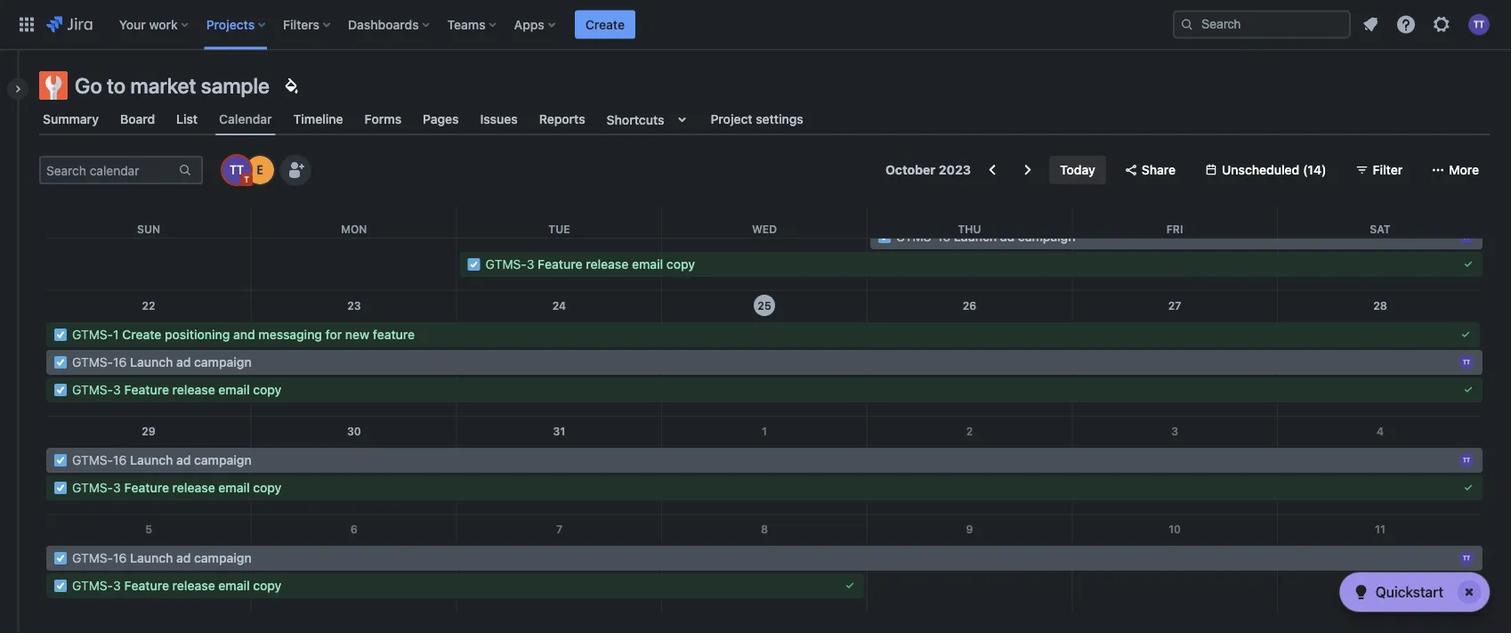 Task type: describe. For each thing, give the bounding box(es) containing it.
shortcuts
[[607, 112, 665, 127]]

projects button
[[201, 10, 273, 39]]

next month image
[[1018, 159, 1039, 181]]

today button
[[1050, 156, 1107, 184]]

0 horizontal spatial 1
[[113, 327, 119, 342]]

2 new from the top
[[345, 327, 370, 342]]

27
[[1169, 299, 1182, 312]]

launch down previous month image
[[954, 229, 997, 244]]

1 link
[[751, 417, 779, 445]]

october
[[886, 162, 936, 177]]

settings
[[756, 112, 804, 126]]

dismiss quickstart image
[[1456, 578, 1484, 606]]

your work button
[[114, 10, 196, 39]]

25
[[758, 299, 772, 312]]

previous month image
[[982, 159, 1004, 181]]

settings image
[[1432, 14, 1453, 35]]

thu link
[[955, 206, 985, 238]]

calendar
[[219, 112, 272, 126]]

pages
[[423, 112, 459, 126]]

timeline
[[294, 112, 343, 126]]

fri
[[1167, 223, 1184, 235]]

to
[[107, 73, 126, 98]]

your
[[119, 17, 146, 32]]

more
[[1450, 162, 1480, 177]]

terry turtle image
[[223, 156, 251, 184]]

appswitcher icon image
[[16, 14, 37, 35]]

10 link
[[1161, 515, 1190, 543]]

sidebar navigation image
[[0, 71, 39, 107]]

unscheduled image
[[1205, 163, 1219, 177]]

5 link
[[134, 515, 163, 543]]

create positioning and messaging for new feature
[[122, 202, 415, 216]]

feature up 29
[[124, 382, 169, 397]]

october 2023
[[886, 162, 972, 177]]

gtms-3 feature release email copy up 29 link
[[72, 382, 282, 397]]

fri link
[[1164, 206, 1187, 238]]

wed
[[752, 223, 777, 235]]

29 link
[[134, 417, 163, 445]]

25 link
[[751, 291, 779, 320]]

issues
[[480, 112, 518, 126]]

2 for from the top
[[326, 327, 342, 342]]

4 link
[[1367, 417, 1395, 445]]

quickstart
[[1376, 584, 1444, 601]]

6
[[351, 523, 358, 535]]

2 and from the top
[[233, 327, 255, 342]]

4 row from the top
[[46, 416, 1483, 514]]

create button
[[575, 10, 636, 39]]

gtms-16 launch ad campaign down 29 link
[[72, 453, 252, 467]]

2023
[[939, 162, 972, 177]]

forms
[[365, 112, 402, 126]]

dashboards
[[348, 17, 419, 32]]

31
[[553, 425, 566, 437]]

row containing create positioning and messaging for new feature
[[46, 165, 1483, 291]]

26
[[963, 299, 977, 312]]

go
[[75, 73, 102, 98]]

help image
[[1396, 14, 1418, 35]]

2 link
[[956, 417, 984, 445]]

6 link
[[340, 515, 369, 543]]

project settings
[[711, 112, 804, 126]]

gtms-16 launch ad campaign down previous month image
[[896, 229, 1076, 244]]

mon link
[[338, 206, 371, 238]]

7 link
[[545, 515, 574, 543]]

3 link
[[1161, 417, 1190, 445]]

issues link
[[477, 103, 522, 135]]

tab list containing calendar
[[28, 103, 1501, 135]]

31 link
[[545, 417, 574, 445]]

more button
[[1421, 156, 1491, 184]]

feature up 5 on the bottom
[[124, 480, 169, 495]]

teams
[[448, 17, 486, 32]]

list
[[176, 112, 198, 126]]

row containing gtms-1
[[46, 291, 1483, 416]]

row containing sun
[[46, 206, 1483, 238]]

grid containing create positioning and messaging for new feature
[[46, 0, 1483, 612]]

board
[[120, 112, 155, 126]]

23
[[347, 299, 361, 312]]

24
[[553, 299, 566, 312]]

your work
[[119, 17, 178, 32]]

Search field
[[1174, 10, 1352, 39]]

board link
[[117, 103, 159, 135]]

check image
[[1351, 581, 1373, 603]]

mon
[[341, 223, 367, 235]]

create positioning and messaging for new feature link
[[46, 196, 1483, 223]]

set background color image
[[280, 75, 302, 96]]

unscheduled
[[1223, 162, 1300, 177]]

unscheduled (14)
[[1223, 162, 1327, 177]]

28 link
[[1367, 291, 1395, 320]]

2 vertical spatial create
[[122, 327, 162, 342]]

create for create
[[586, 17, 625, 32]]

teams button
[[442, 10, 504, 39]]

11 link
[[1367, 515, 1395, 543]]

8 link
[[751, 515, 779, 543]]

feature down 5 link
[[124, 578, 169, 593]]

apps
[[514, 17, 545, 32]]

market
[[130, 73, 196, 98]]

and inside button
[[233, 202, 255, 216]]

9
[[967, 523, 974, 535]]

today
[[1061, 162, 1096, 177]]

gtms-3 feature release email copy down tue
[[486, 257, 695, 272]]

feature inside button
[[373, 202, 415, 216]]

notifications image
[[1361, 14, 1382, 35]]

23 link
[[340, 291, 369, 320]]

gtms-3 feature release email copy up 5 on the bottom
[[72, 480, 282, 495]]

launch down 29 link
[[130, 453, 173, 467]]

positioning inside button
[[165, 202, 230, 216]]

filters button
[[278, 10, 338, 39]]



Task type: vqa. For each thing, say whether or not it's contained in the screenshot.
13
no



Task type: locate. For each thing, give the bounding box(es) containing it.
release
[[586, 257, 629, 272], [172, 382, 215, 397], [172, 480, 215, 495], [172, 578, 215, 593]]

24 link
[[545, 291, 574, 320]]

create up sun
[[122, 202, 162, 216]]

1 messaging from the top
[[259, 202, 322, 216]]

7
[[556, 523, 563, 535]]

add people image
[[285, 159, 306, 181]]

1 and from the top
[[233, 202, 255, 216]]

feature down tue
[[538, 257, 583, 272]]

share
[[1142, 162, 1176, 177]]

16
[[938, 229, 951, 244], [113, 355, 127, 370], [113, 453, 127, 467], [113, 551, 127, 565]]

pages link
[[420, 103, 463, 135]]

2
[[967, 425, 974, 437]]

new up mon
[[345, 202, 370, 216]]

banner
[[0, 0, 1512, 50]]

reports link
[[536, 103, 589, 135]]

search image
[[1181, 17, 1195, 32]]

dashboards button
[[343, 10, 437, 39]]

shortcuts button
[[603, 103, 697, 135]]

0 vertical spatial feature
[[373, 202, 415, 216]]

4
[[1377, 425, 1385, 437]]

your profile and settings image
[[1469, 14, 1491, 35]]

1 vertical spatial create
[[122, 202, 162, 216]]

row
[[46, 165, 1483, 291], [46, 206, 1483, 238], [46, 291, 1483, 416], [46, 416, 1483, 514], [46, 514, 1483, 612]]

gtms-16 launch ad campaign down 22 link
[[72, 355, 252, 370]]

1 vertical spatial feature
[[373, 327, 415, 342]]

create inside create button
[[586, 17, 625, 32]]

for down 23 link
[[326, 327, 342, 342]]

create positioning and messaging for new feature button
[[46, 197, 1483, 222]]

1 vertical spatial new
[[345, 327, 370, 342]]

copy
[[667, 257, 695, 272], [253, 382, 282, 397], [253, 480, 282, 495], [253, 578, 282, 593]]

27 link
[[1161, 291, 1190, 320]]

done image
[[1462, 383, 1476, 397]]

sat link
[[1367, 206, 1395, 238]]

2 feature from the top
[[373, 327, 415, 342]]

for inside button
[[326, 202, 342, 216]]

30 link
[[340, 417, 369, 445]]

0 vertical spatial new
[[345, 202, 370, 216]]

primary element
[[11, 0, 1174, 49]]

filter
[[1373, 162, 1403, 177]]

2 messaging from the top
[[259, 327, 322, 342]]

29
[[142, 425, 156, 437]]

gtms-16 launch ad campaign
[[896, 229, 1076, 244], [72, 355, 252, 370], [72, 453, 252, 467], [72, 551, 252, 565]]

26 link
[[956, 291, 984, 320]]

list link
[[173, 103, 201, 135]]

1 feature from the top
[[373, 202, 415, 216]]

forms link
[[361, 103, 405, 135]]

0 vertical spatial 1
[[113, 327, 119, 342]]

campaign
[[1019, 229, 1076, 244], [194, 355, 252, 370], [194, 453, 252, 467], [194, 551, 252, 565]]

feature
[[373, 202, 415, 216], [373, 327, 415, 342]]

3
[[527, 257, 535, 272], [113, 382, 121, 397], [1172, 425, 1179, 437], [113, 480, 121, 495], [113, 578, 121, 593]]

tue
[[549, 223, 570, 235]]

sun
[[137, 223, 160, 235]]

go to market sample
[[75, 73, 270, 98]]

1 vertical spatial and
[[233, 327, 255, 342]]

sat
[[1371, 223, 1391, 235]]

0 vertical spatial for
[[326, 202, 342, 216]]

sun link
[[134, 206, 164, 238]]

0 vertical spatial and
[[233, 202, 255, 216]]

2 positioning from the top
[[165, 327, 230, 342]]

gtms-3 feature release email copy
[[486, 257, 695, 272], [72, 382, 282, 397], [72, 480, 282, 495], [72, 578, 282, 593]]

8
[[761, 523, 768, 535]]

filter button
[[1345, 156, 1414, 184]]

gtms-1 create positioning and messaging for new feature
[[72, 327, 415, 342]]

summary
[[43, 112, 99, 126]]

quickstart button
[[1341, 573, 1491, 612]]

1 for from the top
[[326, 202, 342, 216]]

1 row from the top
[[46, 165, 1483, 291]]

11
[[1376, 523, 1386, 535]]

timeline link
[[290, 103, 347, 135]]

gtms-16 launch ad campaign down 5 link
[[72, 551, 252, 565]]

reports
[[539, 112, 586, 126]]

apps button
[[509, 10, 563, 39]]

launch
[[954, 229, 997, 244], [130, 355, 173, 370], [130, 453, 173, 467], [130, 551, 173, 565]]

9 link
[[956, 515, 984, 543]]

feature
[[538, 257, 583, 272], [124, 382, 169, 397], [124, 480, 169, 495], [124, 578, 169, 593]]

5 row from the top
[[46, 514, 1483, 612]]

1 vertical spatial messaging
[[259, 327, 322, 342]]

1 vertical spatial positioning
[[165, 327, 230, 342]]

create right the apps popup button
[[586, 17, 625, 32]]

for up mon
[[326, 202, 342, 216]]

1 positioning from the top
[[165, 202, 230, 216]]

0 vertical spatial create
[[586, 17, 625, 32]]

1 horizontal spatial 1
[[762, 425, 767, 437]]

new down 23 link
[[345, 327, 370, 342]]

create down 22
[[122, 327, 162, 342]]

work
[[149, 17, 178, 32]]

0 vertical spatial positioning
[[165, 202, 230, 216]]

create
[[586, 17, 625, 32], [122, 202, 162, 216], [122, 327, 162, 342]]

30
[[347, 425, 361, 437]]

5
[[145, 523, 152, 535]]

launch down 22 link
[[130, 355, 173, 370]]

summary link
[[39, 103, 102, 135]]

launch down 5 link
[[130, 551, 173, 565]]

banner containing your work
[[0, 0, 1512, 50]]

1 new from the top
[[345, 202, 370, 216]]

filters
[[283, 17, 320, 32]]

new inside button
[[345, 202, 370, 216]]

0 vertical spatial messaging
[[259, 202, 322, 216]]

create for create positioning and messaging for new feature
[[122, 202, 162, 216]]

positioning
[[165, 202, 230, 216], [165, 327, 230, 342]]

tab list
[[28, 103, 1501, 135]]

messaging inside button
[[259, 202, 322, 216]]

Search calendar text field
[[41, 158, 176, 183]]

eloisefrancis23 image
[[246, 156, 274, 184]]

1 vertical spatial for
[[326, 327, 342, 342]]

ad
[[1001, 229, 1015, 244], [176, 355, 191, 370], [176, 453, 191, 467], [176, 551, 191, 565]]

jira image
[[46, 14, 92, 35], [46, 14, 92, 35]]

2 row from the top
[[46, 206, 1483, 238]]

for
[[326, 202, 342, 216], [326, 327, 342, 342]]

gtms-3 feature release email copy down 5 link
[[72, 578, 282, 593]]

done image
[[1462, 257, 1476, 272], [1459, 328, 1474, 342], [1462, 481, 1476, 495], [843, 579, 857, 593]]

project
[[711, 112, 753, 126]]

grid
[[46, 0, 1483, 612]]

email
[[632, 257, 664, 272], [218, 382, 250, 397], [218, 480, 250, 495], [218, 578, 250, 593]]

project settings link
[[707, 103, 807, 135]]

thu
[[959, 223, 982, 235]]

sample
[[201, 73, 270, 98]]

28
[[1374, 299, 1388, 312]]

22
[[142, 299, 155, 312]]

3 row from the top
[[46, 291, 1483, 416]]

create inside create positioning and messaging for new feature button
[[122, 202, 162, 216]]

1 vertical spatial 1
[[762, 425, 767, 437]]



